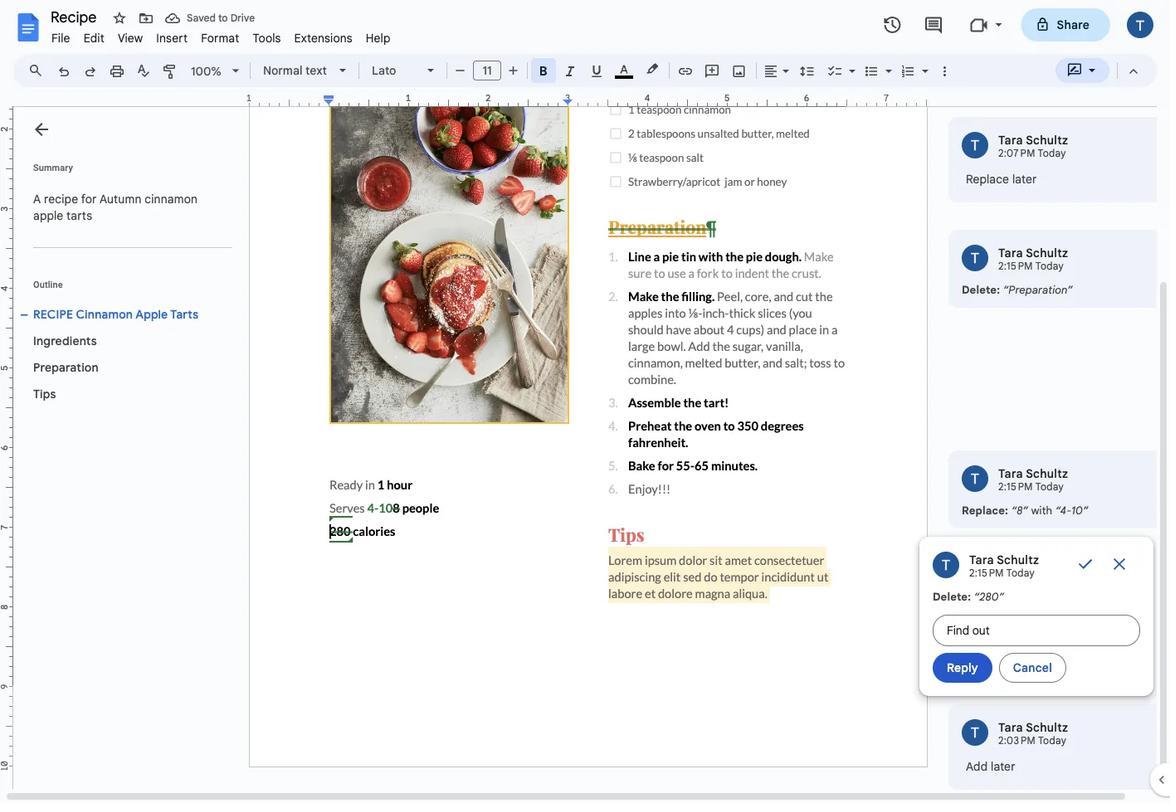 Task type: locate. For each thing, give the bounding box(es) containing it.
later
[[1013, 172, 1038, 186], [991, 760, 1016, 774]]

2 vertical spatial tara schultz image
[[962, 720, 989, 746]]

autumn
[[100, 192, 142, 206]]

view menu item
[[111, 28, 150, 48]]

share
[[1057, 17, 1090, 32]]

schultz
[[1026, 133, 1069, 147], [1026, 246, 1069, 260], [1026, 467, 1069, 481], [997, 553, 1040, 568], [1026, 721, 1069, 735]]

2 vertical spatial tara schultz 2:15 pm today
[[970, 553, 1040, 580]]

today right 2:03 pm on the right bottom of the page
[[1039, 735, 1067, 748]]

schultz inside tara schultz 2:03 pm today
[[1026, 721, 1069, 735]]

menu bar containing file
[[45, 22, 397, 49]]

0 vertical spatial 2:15 pm
[[999, 260, 1034, 273]]

insert menu item
[[150, 28, 194, 48]]

schultz up "preparation"
[[1026, 246, 1069, 260]]

0 vertical spatial later
[[1013, 172, 1038, 186]]

2:15 pm for "8"
[[999, 481, 1034, 494]]

tara up delete: "preparation" at the top right
[[999, 246, 1024, 260]]

summary
[[33, 162, 73, 173]]

drive
[[231, 12, 255, 24]]

tara up replace later
[[999, 133, 1024, 147]]

schultz for delete: "preparation"
[[1026, 246, 1069, 260]]

tara schultz 2:15 pm today up "280"
[[970, 553, 1040, 580]]

mode and view toolbar
[[1055, 54, 1148, 87]]

tara schultz 2:03 pm today
[[999, 721, 1069, 748]]

tara schultz image up 'add'
[[962, 720, 989, 746]]

more options... image for replace later
[[1149, 135, 1161, 156]]

1 tara schultz image from the top
[[962, 132, 989, 159]]

tara schultz image up replace
[[962, 132, 989, 159]]

"4-
[[1056, 504, 1072, 517]]

reply
[[947, 661, 979, 675]]

delete: left "preparation"
[[962, 283, 1001, 296]]

2:03 pm
[[999, 735, 1036, 748]]

insert
[[156, 31, 188, 45]]

a recipe for autumn cinnamon apple tarts
[[33, 192, 201, 223]]

10"
[[1072, 504, 1089, 517]]

tara
[[999, 133, 1024, 147], [999, 246, 1024, 260], [999, 467, 1024, 481], [970, 553, 995, 568], [999, 721, 1024, 735]]

text color image
[[615, 59, 634, 79]]

today up reply text box
[[1007, 568, 1035, 580]]

3 tara schultz image from the top
[[962, 720, 989, 746]]

menu bar
[[45, 22, 397, 49]]

today up with
[[1036, 481, 1064, 494]]

Zoom field
[[184, 59, 247, 84]]

later down 2:07 pm
[[1013, 172, 1038, 186]]

tara schultz image for delete: "preparation"
[[962, 245, 989, 272]]

tara schultz image up replace: at the right
[[962, 466, 989, 492]]

tara up "8"
[[999, 467, 1024, 481]]

checklist menu image
[[845, 60, 856, 66]]

1 vertical spatial more options... image
[[1149, 722, 1161, 743]]

tara schultz image
[[962, 245, 989, 272], [933, 552, 960, 579]]

1 horizontal spatial tara schultz image
[[962, 245, 989, 272]]

apple
[[33, 208, 63, 223]]

Star checkbox
[[108, 7, 131, 30]]

1 vertical spatial 2:15 pm
[[999, 481, 1034, 494]]

schultz up replace later
[[1026, 133, 1069, 147]]

outline
[[33, 279, 63, 290]]

0 vertical spatial tara schultz 2:15 pm today
[[999, 246, 1069, 273]]

tara up "280"
[[970, 553, 995, 568]]

tara schultz 2:15 pm today up "preparation"
[[999, 246, 1069, 273]]

extensions menu item
[[288, 28, 359, 48]]

tara schultz image up delete: "preparation" at the top right
[[962, 245, 989, 272]]

bottom margin image
[[0, 683, 12, 766]]

"8"
[[1012, 504, 1029, 517]]

Zoom text field
[[187, 60, 227, 83]]

0 vertical spatial tara schultz image
[[962, 132, 989, 159]]

later right 'add'
[[991, 760, 1016, 774]]

cancel button
[[1000, 653, 1067, 683]]

tara up add later
[[999, 721, 1024, 735]]

0 vertical spatial tara schultz image
[[962, 245, 989, 272]]

2:15 pm for "280"
[[970, 568, 1005, 580]]

left margin image
[[250, 94, 334, 106]]

1 vertical spatial tara schultz image
[[962, 466, 989, 492]]

help
[[366, 31, 391, 45]]

menu bar inside the 'menu bar' banner
[[45, 22, 397, 49]]

tara schultz 2:15 pm today up replace: "8" with "4-10"
[[999, 467, 1069, 494]]

"preparation"
[[1004, 283, 1073, 296]]

2 vertical spatial 2:15 pm
[[970, 568, 1005, 580]]

tara inside tara schultz 2:03 pm today
[[999, 721, 1024, 735]]

summary element
[[25, 183, 232, 232]]

application
[[0, 0, 1171, 804]]

styles list. normal text selected. option
[[263, 59, 330, 82]]

format menu item
[[194, 28, 246, 48]]

for
[[81, 192, 97, 206]]

schultz up with
[[1026, 467, 1069, 481]]

0 horizontal spatial tara schultz image
[[933, 552, 960, 579]]

1 more options... image from the top
[[1149, 135, 1161, 156]]

recipe
[[44, 192, 78, 206]]

1 vertical spatial later
[[991, 760, 1016, 774]]

replace: "8" with "4-10"
[[962, 504, 1089, 517]]

extensions
[[294, 31, 353, 45]]

tips
[[33, 387, 56, 401]]

replace later
[[967, 172, 1038, 186]]

today
[[1038, 147, 1067, 160], [1036, 260, 1064, 273], [1036, 481, 1064, 494], [1007, 568, 1035, 580], [1039, 735, 1067, 748]]

2:15 pm up "8"
[[999, 481, 1034, 494]]

schultz down cancel 'button'
[[1026, 721, 1069, 735]]

2:15 pm up delete: "preparation" at the top right
[[999, 260, 1034, 273]]

0 vertical spatial delete:
[[962, 283, 1001, 296]]

a
[[33, 192, 41, 206]]

today up "preparation"
[[1036, 260, 1064, 273]]

tara schultz 2:15 pm today
[[999, 246, 1069, 273], [999, 467, 1069, 494], [970, 553, 1040, 580]]

tara inside tara schultz 2:07 pm today
[[999, 133, 1024, 147]]

saved
[[187, 12, 216, 24]]

tara schultz image up delete: "280" on the bottom of page
[[933, 552, 960, 579]]

0 vertical spatial more options... image
[[1149, 135, 1161, 156]]

1 vertical spatial delete:
[[933, 590, 972, 604]]

today right 2:07 pm
[[1038, 147, 1067, 160]]

2:15 pm
[[999, 260, 1034, 273], [999, 481, 1034, 494], [970, 568, 1005, 580]]

delete: up find
[[933, 590, 972, 604]]

delete:
[[962, 283, 1001, 296], [933, 590, 972, 604]]

find
[[947, 624, 970, 638]]

schultz for delete: "280"
[[997, 553, 1040, 568]]

add later
[[967, 760, 1016, 774]]

2 more options... image from the top
[[1149, 722, 1161, 743]]

tara schultz image
[[962, 132, 989, 159], [962, 466, 989, 492], [962, 720, 989, 746]]

view
[[118, 31, 143, 45]]

schultz inside tara schultz 2:07 pm today
[[1026, 133, 1069, 147]]

tools menu item
[[246, 28, 288, 48]]

schultz up "280"
[[997, 553, 1040, 568]]

line & paragraph spacing image
[[798, 59, 817, 82]]

delete: for delete: "280"
[[933, 590, 972, 604]]

2:15 pm up "280"
[[970, 568, 1005, 580]]

tara for "280"
[[970, 553, 995, 568]]

tara schultz image for add later
[[962, 720, 989, 746]]

1 vertical spatial tara schultz 2:15 pm today
[[999, 467, 1069, 494]]

1 vertical spatial tara schultz image
[[933, 552, 960, 579]]

more options... image
[[1149, 135, 1161, 156], [1149, 722, 1161, 743]]

Font size text field
[[474, 61, 501, 81]]



Task type: vqa. For each thing, say whether or not it's contained in the screenshot.
later corresponding to Replace later
yes



Task type: describe. For each thing, give the bounding box(es) containing it.
replace:
[[962, 504, 1009, 517]]

cinnamon
[[76, 307, 133, 322]]

tara schultz image for replace later
[[962, 132, 989, 159]]

tarts
[[170, 307, 199, 322]]

tara for "preparation"
[[999, 246, 1024, 260]]

bulleted list menu image
[[882, 60, 893, 66]]

main toolbar
[[49, 0, 958, 644]]

Rename text field
[[45, 7, 106, 27]]

menu bar banner
[[0, 0, 1171, 804]]

schultz for with
[[1026, 467, 1069, 481]]

more options... image for add later
[[1149, 722, 1161, 743]]

text
[[306, 63, 327, 78]]

tara schultz image for delete: "280"
[[933, 552, 960, 579]]

to
[[218, 12, 228, 24]]

delete: "preparation"
[[962, 283, 1073, 296]]

file menu item
[[45, 28, 77, 48]]

summary heading
[[33, 161, 73, 174]]

apple
[[135, 307, 168, 322]]

tarts
[[66, 208, 92, 223]]

saved to drive button
[[161, 7, 259, 30]]

tara schultz 2:15 pm today for "preparation"
[[999, 246, 1069, 273]]

highlight color image
[[644, 59, 662, 79]]

numbered list menu image
[[918, 60, 929, 66]]

insert image image
[[730, 59, 749, 82]]

cinnamon
[[145, 192, 198, 206]]

edit menu item
[[77, 28, 111, 48]]

Font size field
[[473, 61, 508, 81]]

normal
[[263, 63, 303, 78]]

today for delete: "280"
[[1007, 568, 1035, 580]]

with
[[1032, 504, 1053, 517]]

today inside tara schultz 2:03 pm today
[[1039, 735, 1067, 748]]

share button
[[1022, 8, 1111, 42]]

cancel
[[1014, 661, 1053, 675]]

2:07 pm
[[999, 147, 1036, 160]]

out
[[973, 624, 991, 638]]

tools
[[253, 31, 281, 45]]

tara for "8"
[[999, 467, 1024, 481]]

help menu item
[[359, 28, 397, 48]]

file
[[51, 31, 70, 45]]

today for delete: "preparation"
[[1036, 260, 1064, 273]]

replace
[[967, 172, 1010, 186]]

delete: for delete: "preparation"
[[962, 283, 1001, 296]]

later for replace later
[[1013, 172, 1038, 186]]

Menus field
[[21, 59, 57, 82]]

Reply text field
[[933, 615, 1141, 647]]

reply button
[[933, 653, 993, 683]]

delete: "280"
[[933, 590, 1005, 604]]

1
[[246, 93, 252, 104]]

tara schultz 2:15 pm today for "280"
[[970, 553, 1040, 580]]

today for with
[[1036, 481, 1064, 494]]

document outline element
[[13, 107, 239, 790]]

recipe
[[33, 307, 73, 322]]

recipe cinnamon apple tarts
[[33, 307, 199, 322]]

2 tara schultz image from the top
[[962, 466, 989, 492]]

application containing share
[[0, 0, 1171, 804]]

preparation
[[33, 360, 99, 375]]

font list. lato selected. option
[[372, 59, 418, 82]]

tara schultz 2:15 pm today for "8"
[[999, 467, 1069, 494]]

saved to drive
[[187, 12, 255, 24]]

"280"
[[975, 590, 1005, 604]]

edit
[[84, 31, 105, 45]]

right margin image
[[843, 94, 927, 106]]

normal text
[[263, 63, 327, 78]]

lato
[[372, 63, 396, 78]]

later for add later
[[991, 760, 1016, 774]]

outline heading
[[13, 278, 239, 301]]

ingredients
[[33, 334, 97, 348]]

today inside tara schultz 2:07 pm today
[[1038, 147, 1067, 160]]

find out
[[947, 624, 991, 638]]

add
[[967, 760, 988, 774]]

2:15 pm for "preparation"
[[999, 260, 1034, 273]]

format
[[201, 31, 239, 45]]

tara schultz 2:07 pm today
[[999, 133, 1069, 160]]



